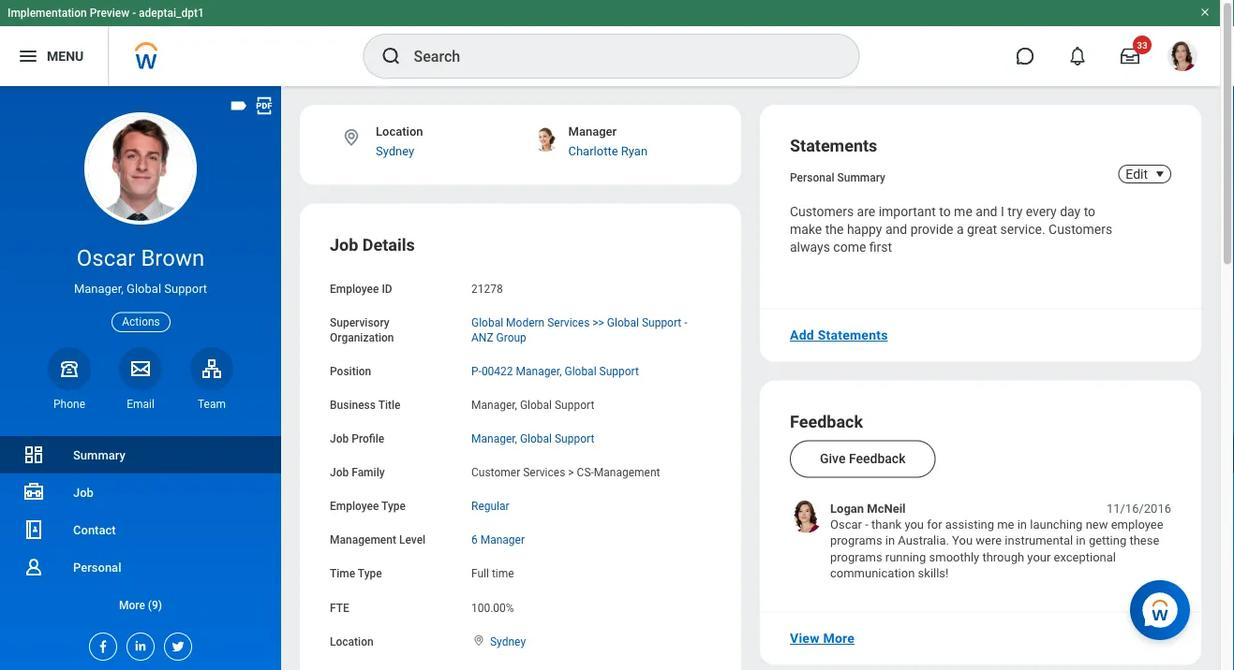 Task type: describe. For each thing, give the bounding box(es) containing it.
family
[[352, 467, 385, 480]]

mcneil
[[867, 502, 906, 516]]

Search Workday  search field
[[414, 36, 820, 77]]

statements inside button
[[818, 328, 888, 344]]

job details
[[330, 235, 415, 255]]

linkedin image
[[127, 634, 148, 654]]

fte element
[[471, 591, 514, 616]]

employee id
[[330, 283, 392, 296]]

more inside "button"
[[823, 632, 855, 647]]

these
[[1129, 534, 1159, 548]]

thank
[[871, 518, 902, 532]]

assisting
[[945, 518, 994, 532]]

implementation
[[7, 7, 87, 20]]

full time element
[[471, 564, 514, 581]]

0 vertical spatial feedback
[[790, 412, 863, 432]]

2 programs from the top
[[830, 551, 882, 565]]

regular
[[471, 500, 509, 514]]

global inside manager, global support link
[[520, 433, 552, 446]]

anz
[[471, 331, 493, 344]]

profile logan mcneil image
[[1168, 41, 1198, 75]]

0 vertical spatial summary
[[837, 171, 885, 185]]

day
[[1060, 204, 1081, 220]]

employee id element
[[471, 271, 503, 297]]

global inside business title element
[[520, 399, 552, 412]]

employee for employee type
[[330, 500, 379, 514]]

job profile
[[330, 433, 384, 446]]

00422
[[482, 365, 513, 378]]

global inside p-00422 manager, global support link
[[565, 365, 596, 378]]

actions button
[[112, 313, 170, 332]]

full time
[[471, 568, 514, 581]]

summary link
[[0, 437, 281, 474]]

business title
[[330, 399, 401, 412]]

services inside job family element
[[523, 467, 565, 480]]

1 vertical spatial customers
[[1049, 222, 1112, 237]]

personal link
[[0, 549, 281, 587]]

personal summary
[[790, 171, 885, 185]]

id
[[382, 283, 392, 296]]

support up job family element on the bottom
[[555, 433, 594, 446]]

business title element
[[471, 388, 594, 413]]

through
[[982, 551, 1024, 565]]

brown
[[141, 245, 204, 272]]

list containing summary
[[0, 437, 281, 624]]

caret down image
[[1149, 167, 1171, 182]]

notifications large image
[[1068, 47, 1087, 66]]

manager inside '6 manager' 'link'
[[480, 534, 525, 547]]

support inside business title element
[[555, 399, 594, 412]]

navigation pane region
[[0, 86, 281, 671]]

0 horizontal spatial and
[[885, 222, 907, 237]]

the
[[825, 222, 844, 237]]

add statements button
[[782, 317, 895, 355]]

location for location sydney
[[376, 125, 423, 139]]

every
[[1026, 204, 1057, 220]]

important
[[879, 204, 936, 220]]

p-00422 manager, global support link
[[471, 361, 639, 378]]

1 horizontal spatial sydney link
[[490, 632, 526, 649]]

job inside navigation pane region
[[73, 486, 94, 500]]

more (9) button
[[0, 587, 281, 624]]

21278
[[471, 283, 503, 296]]

2 to from the left
[[1084, 204, 1095, 220]]

personal image
[[22, 557, 45, 579]]

>
[[568, 467, 574, 480]]

support inside navigation pane region
[[164, 282, 207, 296]]

are
[[857, 204, 875, 220]]

global modern services >> global support - anz group link
[[471, 313, 687, 344]]

phone image
[[56, 358, 82, 380]]

new
[[1086, 518, 1108, 532]]

supervisory organization
[[330, 316, 394, 344]]

location for location
[[330, 636, 374, 649]]

more inside dropdown button
[[119, 599, 145, 612]]

menu button
[[0, 26, 108, 86]]

supervisory
[[330, 316, 389, 329]]

manager, up customer
[[471, 433, 517, 446]]

job family
[[330, 467, 385, 480]]

facebook image
[[90, 634, 111, 655]]

logan mcneil link
[[830, 501, 906, 517]]

running
[[885, 551, 926, 565]]

come
[[833, 239, 866, 255]]

manager, global support for manager, global support link at the bottom left of page
[[471, 433, 594, 446]]

manager, inside navigation pane region
[[74, 282, 124, 296]]

support inside global modern services >> global support - anz group
[[642, 316, 681, 329]]

1 programs from the top
[[830, 534, 882, 548]]

customer
[[471, 467, 520, 480]]

edit link
[[1126, 165, 1148, 184]]

service.
[[1000, 222, 1045, 237]]

make
[[790, 222, 822, 237]]

support down the >>
[[599, 365, 639, 378]]

email
[[127, 398, 154, 411]]

global up anz
[[471, 316, 503, 329]]

more (9) button
[[0, 595, 281, 617]]

summary image
[[22, 444, 45, 467]]

happy
[[847, 222, 882, 237]]

- inside oscar - thank you for assisting me in launching new employee programs in australia. you were instrumental in getting these programs running smoothly through your exceptional communication skills!
[[865, 518, 868, 532]]

view more
[[790, 632, 855, 647]]

manager, global support link
[[471, 429, 594, 446]]

11/16/2016
[[1107, 502, 1171, 516]]

cs-
[[577, 467, 594, 480]]

view team image
[[201, 358, 223, 380]]

give feedback button
[[790, 441, 936, 478]]

tag image
[[229, 96, 249, 116]]

modern
[[506, 316, 545, 329]]

details
[[362, 235, 415, 255]]

location sydney
[[376, 125, 423, 158]]

0 vertical spatial customers
[[790, 204, 854, 220]]

(9)
[[148, 599, 162, 612]]

- inside global modern services >> global support - anz group
[[684, 316, 687, 329]]

add statements
[[790, 328, 888, 344]]

type for time type
[[358, 568, 382, 581]]

sydney inside job details group
[[490, 636, 526, 649]]

menu
[[47, 48, 84, 64]]

global inside navigation pane region
[[127, 282, 161, 296]]

personal summary element
[[790, 168, 885, 185]]

regular link
[[471, 497, 509, 514]]

try
[[1008, 204, 1023, 220]]

provide
[[910, 222, 953, 237]]

communication
[[830, 567, 915, 581]]

sydney inside location sydney
[[376, 144, 414, 158]]

a
[[957, 222, 964, 237]]

personal for personal summary
[[790, 171, 834, 185]]



Task type: locate. For each thing, give the bounding box(es) containing it.
oscar brown
[[77, 245, 204, 272]]

me inside customers are important to me and i try every day to make the happy and provide a great service. customers always come first
[[954, 204, 972, 220]]

more right view
[[823, 632, 855, 647]]

phone oscar brown element
[[48, 397, 91, 412]]

1 vertical spatial sydney link
[[490, 632, 526, 649]]

job for job family
[[330, 467, 349, 480]]

job left details at left
[[330, 235, 358, 255]]

location image
[[471, 635, 486, 648]]

oscar inside oscar - thank you for assisting me in launching new employee programs in australia. you were instrumental in getting these programs running smoothly through your exceptional communication skills!
[[830, 518, 862, 532]]

view
[[790, 632, 820, 647]]

type right the time
[[358, 568, 382, 581]]

0 horizontal spatial sydney link
[[376, 144, 414, 158]]

sydney
[[376, 144, 414, 158], [490, 636, 526, 649]]

in up exceptional
[[1076, 534, 1086, 548]]

list
[[0, 437, 281, 624]]

personal inside 'personal' 'link'
[[73, 561, 121, 575]]

management down employee type on the left
[[330, 534, 396, 547]]

1 vertical spatial manager, global support
[[471, 399, 594, 412]]

in
[[1017, 518, 1027, 532], [885, 534, 895, 548], [1076, 534, 1086, 548]]

customer services > cs-management
[[471, 467, 660, 480]]

0 vertical spatial employee
[[330, 283, 379, 296]]

statements right the "add"
[[818, 328, 888, 344]]

management inside job family element
[[594, 467, 660, 480]]

type up "management level" at bottom left
[[381, 500, 406, 514]]

to up provide
[[939, 204, 951, 220]]

1 vertical spatial summary
[[73, 448, 125, 462]]

australia.
[[898, 534, 949, 548]]

always
[[790, 239, 830, 255]]

1 vertical spatial programs
[[830, 551, 882, 565]]

you
[[905, 518, 924, 532]]

instrumental
[[1005, 534, 1073, 548]]

summary up are on the top of the page
[[837, 171, 885, 185]]

manager
[[568, 125, 617, 139], [480, 534, 525, 547]]

1 vertical spatial oscar
[[830, 518, 862, 532]]

me up a at the right of page
[[954, 204, 972, 220]]

location down fte
[[330, 636, 374, 649]]

phone
[[53, 398, 85, 411]]

manager, inside business title element
[[471, 399, 517, 412]]

job details button
[[330, 235, 415, 255]]

2 horizontal spatial in
[[1076, 534, 1086, 548]]

global up manager, global support link at the bottom left of page
[[520, 399, 552, 412]]

0 vertical spatial location
[[376, 125, 423, 139]]

me
[[954, 204, 972, 220], [997, 518, 1014, 532]]

adeptai_dpt1
[[139, 7, 204, 20]]

6 manager link
[[471, 530, 525, 547]]

0 horizontal spatial location
[[330, 636, 374, 649]]

support down brown
[[164, 282, 207, 296]]

manager, global support up manager, global support link at the bottom left of page
[[471, 399, 594, 412]]

0 horizontal spatial -
[[132, 7, 136, 20]]

0 vertical spatial management
[[594, 467, 660, 480]]

services
[[547, 316, 590, 329], [523, 467, 565, 480]]

job up the contact
[[73, 486, 94, 500]]

close environment banner image
[[1199, 7, 1211, 18]]

type
[[381, 500, 406, 514], [358, 568, 382, 581]]

edit
[[1126, 166, 1148, 182]]

1 horizontal spatial oscar
[[830, 518, 862, 532]]

1 vertical spatial management
[[330, 534, 396, 547]]

charlotte ryan link
[[568, 144, 648, 158]]

view more button
[[782, 621, 862, 658]]

0 horizontal spatial to
[[939, 204, 951, 220]]

0 horizontal spatial summary
[[73, 448, 125, 462]]

email oscar brown element
[[119, 397, 162, 412]]

employee type
[[330, 500, 406, 514]]

programs up communication
[[830, 551, 882, 565]]

and down 'important'
[[885, 222, 907, 237]]

management right >
[[594, 467, 660, 480]]

1 to from the left
[[939, 204, 951, 220]]

and left i
[[976, 204, 997, 220]]

job image
[[22, 482, 45, 504]]

personal down the contact
[[73, 561, 121, 575]]

global
[[127, 282, 161, 296], [471, 316, 503, 329], [607, 316, 639, 329], [565, 365, 596, 378], [520, 399, 552, 412], [520, 433, 552, 446]]

33 button
[[1109, 36, 1152, 77]]

group
[[496, 331, 526, 344]]

launching
[[1030, 518, 1083, 532]]

to right day
[[1084, 204, 1095, 220]]

1 vertical spatial services
[[523, 467, 565, 480]]

me up were
[[997, 518, 1014, 532]]

implementation preview -   adeptai_dpt1
[[7, 7, 204, 20]]

1 vertical spatial -
[[684, 316, 687, 329]]

employee down job family
[[330, 500, 379, 514]]

manager, global support inside navigation pane region
[[74, 282, 207, 296]]

0 horizontal spatial me
[[954, 204, 972, 220]]

0 horizontal spatial sydney
[[376, 144, 414, 158]]

2 horizontal spatial -
[[865, 518, 868, 532]]

1 horizontal spatial sydney
[[490, 636, 526, 649]]

manager, global support down business title element
[[471, 433, 594, 446]]

feedback inside give feedback button
[[849, 452, 906, 467]]

employee for employee id
[[330, 283, 379, 296]]

0 vertical spatial and
[[976, 204, 997, 220]]

time type
[[330, 568, 382, 581]]

job left the family on the left of page
[[330, 467, 349, 480]]

1 vertical spatial statements
[[818, 328, 888, 344]]

services inside global modern services >> global support - anz group
[[547, 316, 590, 329]]

job details group
[[330, 234, 711, 671]]

support
[[164, 282, 207, 296], [642, 316, 681, 329], [599, 365, 639, 378], [555, 399, 594, 412], [555, 433, 594, 446]]

1 horizontal spatial personal
[[790, 171, 834, 185]]

0 horizontal spatial oscar
[[77, 245, 135, 272]]

business
[[330, 399, 376, 412]]

0 vertical spatial services
[[547, 316, 590, 329]]

your
[[1027, 551, 1051, 565]]

manager right 6 on the left bottom
[[480, 534, 525, 547]]

profile
[[352, 433, 384, 446]]

programs
[[830, 534, 882, 548], [830, 551, 882, 565]]

in down thank on the bottom of page
[[885, 534, 895, 548]]

feedback right give
[[849, 452, 906, 467]]

0 vertical spatial more
[[119, 599, 145, 612]]

logan mcneil
[[830, 502, 906, 516]]

1 horizontal spatial summary
[[837, 171, 885, 185]]

view printable version (pdf) image
[[254, 96, 275, 116]]

were
[[976, 534, 1002, 548]]

oscar left brown
[[77, 245, 135, 272]]

employee's photo (logan mcneil) image
[[790, 501, 823, 533]]

manager up charlotte
[[568, 125, 617, 139]]

position
[[330, 365, 371, 378]]

to
[[939, 204, 951, 220], [1084, 204, 1095, 220]]

manager, global support
[[74, 282, 207, 296], [471, 399, 594, 412], [471, 433, 594, 446]]

sydney link
[[376, 144, 414, 158], [490, 632, 526, 649]]

-
[[132, 7, 136, 20], [684, 316, 687, 329], [865, 518, 868, 532]]

justify image
[[17, 45, 39, 67]]

0 vertical spatial manager
[[568, 125, 617, 139]]

2 vertical spatial -
[[865, 518, 868, 532]]

1 horizontal spatial me
[[997, 518, 1014, 532]]

organization
[[330, 331, 394, 344]]

global down global modern services >> global support - anz group
[[565, 365, 596, 378]]

job for job profile
[[330, 433, 349, 446]]

global right the >>
[[607, 316, 639, 329]]

time
[[492, 568, 514, 581]]

personal for personal
[[73, 561, 121, 575]]

- down logan mcneil link at the bottom
[[865, 518, 868, 532]]

great
[[967, 222, 997, 237]]

2 employee from the top
[[330, 500, 379, 514]]

manager inside manager charlotte ryan
[[568, 125, 617, 139]]

you
[[952, 534, 973, 548]]

0 vertical spatial me
[[954, 204, 972, 220]]

sydney right location icon on the left
[[490, 636, 526, 649]]

title
[[378, 399, 401, 412]]

job left profile at the bottom left of page
[[330, 433, 349, 446]]

preview
[[90, 7, 129, 20]]

time
[[330, 568, 355, 581]]

and
[[976, 204, 997, 220], [885, 222, 907, 237]]

summary inside navigation pane region
[[73, 448, 125, 462]]

0 vertical spatial oscar
[[77, 245, 135, 272]]

team
[[198, 398, 226, 411]]

0 vertical spatial statements
[[790, 136, 877, 156]]

getting
[[1089, 534, 1126, 548]]

- right the >>
[[684, 316, 687, 329]]

more
[[119, 599, 145, 612], [823, 632, 855, 647]]

support right the >>
[[642, 316, 681, 329]]

0 horizontal spatial personal
[[73, 561, 121, 575]]

oscar inside navigation pane region
[[77, 245, 135, 272]]

location inside job details group
[[330, 636, 374, 649]]

1 vertical spatial feedback
[[849, 452, 906, 467]]

1 horizontal spatial more
[[823, 632, 855, 647]]

manager, down 00422
[[471, 399, 517, 412]]

smoothly
[[929, 551, 979, 565]]

0 vertical spatial programs
[[830, 534, 882, 548]]

more left (9)
[[119, 599, 145, 612]]

location right location image
[[376, 125, 423, 139]]

sydney link right location icon on the left
[[490, 632, 526, 649]]

0 vertical spatial sydney
[[376, 144, 414, 158]]

job family element
[[471, 455, 660, 481]]

services left >
[[523, 467, 565, 480]]

1 horizontal spatial management
[[594, 467, 660, 480]]

manager, global support for business title element
[[471, 399, 594, 412]]

>>
[[593, 316, 604, 329]]

personal inside personal summary element
[[790, 171, 834, 185]]

team link
[[190, 347, 233, 412]]

oscar for oscar brown
[[77, 245, 135, 272]]

customers
[[790, 204, 854, 220], [1049, 222, 1112, 237]]

1 horizontal spatial customers
[[1049, 222, 1112, 237]]

1 vertical spatial type
[[358, 568, 382, 581]]

1 horizontal spatial to
[[1084, 204, 1095, 220]]

1 horizontal spatial and
[[976, 204, 997, 220]]

customers up the
[[790, 204, 854, 220]]

sydney link right location image
[[376, 144, 414, 158]]

in up the instrumental at right bottom
[[1017, 518, 1027, 532]]

0 horizontal spatial management
[[330, 534, 396, 547]]

phone button
[[48, 347, 91, 412]]

skills!
[[918, 567, 949, 581]]

0 vertical spatial type
[[381, 500, 406, 514]]

1 vertical spatial me
[[997, 518, 1014, 532]]

contact
[[73, 523, 116, 537]]

summary up 'job' link
[[73, 448, 125, 462]]

employee left 'id'
[[330, 283, 379, 296]]

1 horizontal spatial manager
[[568, 125, 617, 139]]

1 horizontal spatial -
[[684, 316, 687, 329]]

management
[[594, 467, 660, 480], [330, 534, 396, 547]]

100.00%
[[471, 602, 514, 615]]

33
[[1137, 39, 1148, 51]]

inbox large image
[[1121, 47, 1139, 66]]

0 vertical spatial manager, global support
[[74, 282, 207, 296]]

manager, global support down oscar brown
[[74, 282, 207, 296]]

team oscar brown element
[[190, 397, 233, 412]]

6 manager
[[471, 534, 525, 547]]

support down p-00422 manager, global support
[[555, 399, 594, 412]]

exceptional
[[1054, 551, 1116, 565]]

location image
[[341, 127, 362, 148]]

statements up personal summary element
[[790, 136, 877, 156]]

level
[[399, 534, 426, 547]]

1 employee from the top
[[330, 283, 379, 296]]

feedback up give
[[790, 412, 863, 432]]

global down oscar brown
[[127, 282, 161, 296]]

1 vertical spatial location
[[330, 636, 374, 649]]

actions
[[122, 316, 160, 329]]

job for job details
[[330, 235, 358, 255]]

0 vertical spatial -
[[132, 7, 136, 20]]

p-
[[471, 365, 482, 378]]

first
[[869, 239, 892, 255]]

more (9)
[[119, 599, 162, 612]]

0 horizontal spatial more
[[119, 599, 145, 612]]

- inside menu banner
[[132, 7, 136, 20]]

2 vertical spatial manager, global support
[[471, 433, 594, 446]]

0 horizontal spatial manager
[[480, 534, 525, 547]]

1 vertical spatial manager
[[480, 534, 525, 547]]

i
[[1001, 204, 1004, 220]]

0 vertical spatial sydney link
[[376, 144, 414, 158]]

1 vertical spatial and
[[885, 222, 907, 237]]

menu banner
[[0, 0, 1220, 86]]

oscar down logan
[[830, 518, 862, 532]]

1 vertical spatial more
[[823, 632, 855, 647]]

search image
[[380, 45, 402, 67]]

job
[[330, 235, 358, 255], [330, 433, 349, 446], [330, 467, 349, 480], [73, 486, 94, 500]]

0 horizontal spatial in
[[885, 534, 895, 548]]

services left the >>
[[547, 316, 590, 329]]

sydney right location image
[[376, 144, 414, 158]]

global down business title element
[[520, 433, 552, 446]]

0 vertical spatial personal
[[790, 171, 834, 185]]

give
[[820, 452, 846, 467]]

mail image
[[129, 358, 152, 380]]

manager, down oscar brown
[[74, 282, 124, 296]]

1 vertical spatial personal
[[73, 561, 121, 575]]

1 horizontal spatial in
[[1017, 518, 1027, 532]]

type for employee type
[[381, 500, 406, 514]]

twitter image
[[165, 634, 186, 655]]

1 vertical spatial sydney
[[490, 636, 526, 649]]

oscar for oscar - thank you for assisting me in launching new employee programs in australia. you were instrumental in getting these programs running smoothly through your exceptional communication skills!
[[830, 518, 862, 532]]

manager,
[[74, 282, 124, 296], [516, 365, 562, 378], [471, 399, 517, 412], [471, 433, 517, 446]]

0 horizontal spatial customers
[[790, 204, 854, 220]]

manager charlotte ryan
[[568, 125, 648, 158]]

1 vertical spatial employee
[[330, 500, 379, 514]]

personal up 'make'
[[790, 171, 834, 185]]

6
[[471, 534, 478, 547]]

1 horizontal spatial location
[[376, 125, 423, 139]]

manager, up business title element
[[516, 365, 562, 378]]

employee
[[1111, 518, 1163, 532]]

me inside oscar - thank you for assisting me in launching new employee programs in australia. you were instrumental in getting these programs running smoothly through your exceptional communication skills!
[[997, 518, 1014, 532]]

contact image
[[22, 519, 45, 542]]

- right preview
[[132, 7, 136, 20]]

customers down day
[[1049, 222, 1112, 237]]

programs down logan
[[830, 534, 882, 548]]



Task type: vqa. For each thing, say whether or not it's contained in the screenshot.


